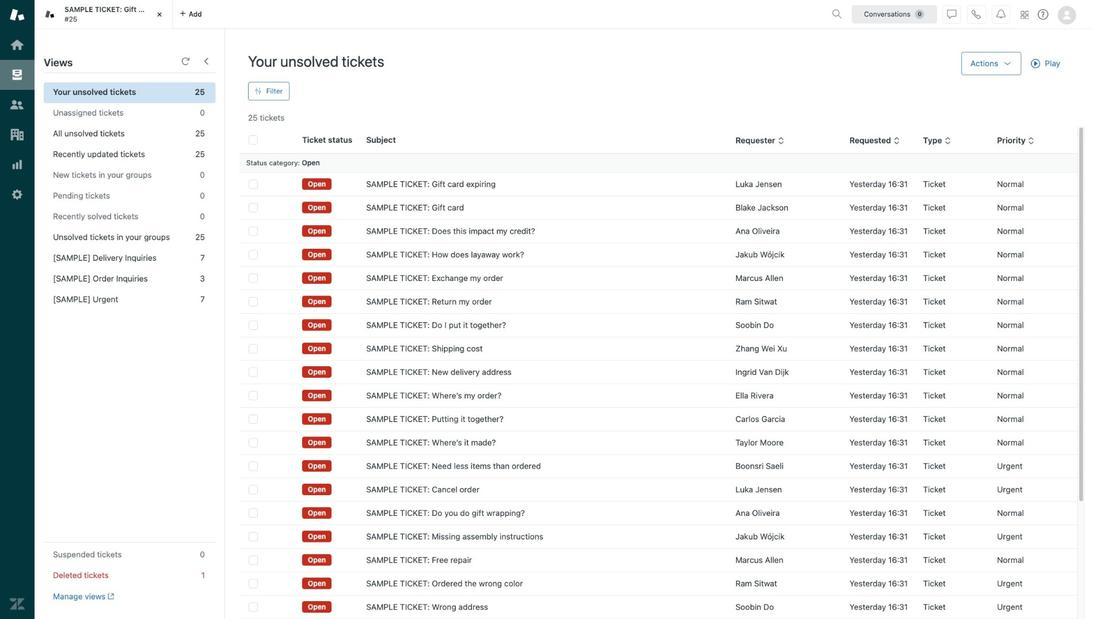 Task type: locate. For each thing, give the bounding box(es) containing it.
18 row from the top
[[239, 572, 1078, 595]]

button displays agent's chat status as invisible. image
[[948, 10, 957, 19]]

6 row from the top
[[239, 290, 1078, 313]]

zendesk image
[[10, 597, 25, 612]]

row
[[239, 172, 1078, 196], [239, 196, 1078, 219], [239, 219, 1078, 243], [239, 243, 1078, 266], [239, 266, 1078, 290], [239, 290, 1078, 313], [239, 313, 1078, 337], [239, 337, 1078, 360], [239, 360, 1078, 384], [239, 384, 1078, 407], [239, 407, 1078, 431], [239, 431, 1078, 454], [239, 454, 1078, 478], [239, 478, 1078, 501], [239, 501, 1078, 525], [239, 525, 1078, 548], [239, 548, 1078, 572], [239, 572, 1078, 595], [239, 595, 1078, 619], [239, 619, 1078, 619]]

admin image
[[10, 187, 25, 202]]

organizations image
[[10, 127, 25, 142]]

get started image
[[10, 37, 25, 52]]

1 row from the top
[[239, 172, 1078, 196]]

tab
[[35, 0, 173, 29]]

7 row from the top
[[239, 313, 1078, 337]]

notifications image
[[997, 10, 1006, 19]]

15 row from the top
[[239, 501, 1078, 525]]

16 row from the top
[[239, 525, 1078, 548]]

refresh views pane image
[[181, 56, 190, 66]]

9 row from the top
[[239, 360, 1078, 384]]

customers image
[[10, 97, 25, 112]]

reporting image
[[10, 157, 25, 172]]

20 row from the top
[[239, 619, 1078, 619]]

2 row from the top
[[239, 196, 1078, 219]]

views image
[[10, 67, 25, 82]]

19 row from the top
[[239, 595, 1078, 619]]

opens in a new tab image
[[106, 593, 115, 600]]

main element
[[0, 0, 35, 619]]

zendesk support image
[[10, 7, 25, 22]]

hide panel views image
[[202, 56, 211, 66]]

get help image
[[1038, 9, 1049, 20]]

close image
[[154, 9, 165, 20]]

tabs tab list
[[35, 0, 828, 29]]



Task type: describe. For each thing, give the bounding box(es) containing it.
11 row from the top
[[239, 407, 1078, 431]]

4 row from the top
[[239, 243, 1078, 266]]

zendesk products image
[[1021, 11, 1029, 19]]

5 row from the top
[[239, 266, 1078, 290]]

3 row from the top
[[239, 219, 1078, 243]]

13 row from the top
[[239, 454, 1078, 478]]

8 row from the top
[[239, 337, 1078, 360]]

10 row from the top
[[239, 384, 1078, 407]]

12 row from the top
[[239, 431, 1078, 454]]

14 row from the top
[[239, 478, 1078, 501]]

17 row from the top
[[239, 548, 1078, 572]]



Task type: vqa. For each thing, say whether or not it's contained in the screenshot.
the video thumbnail
no



